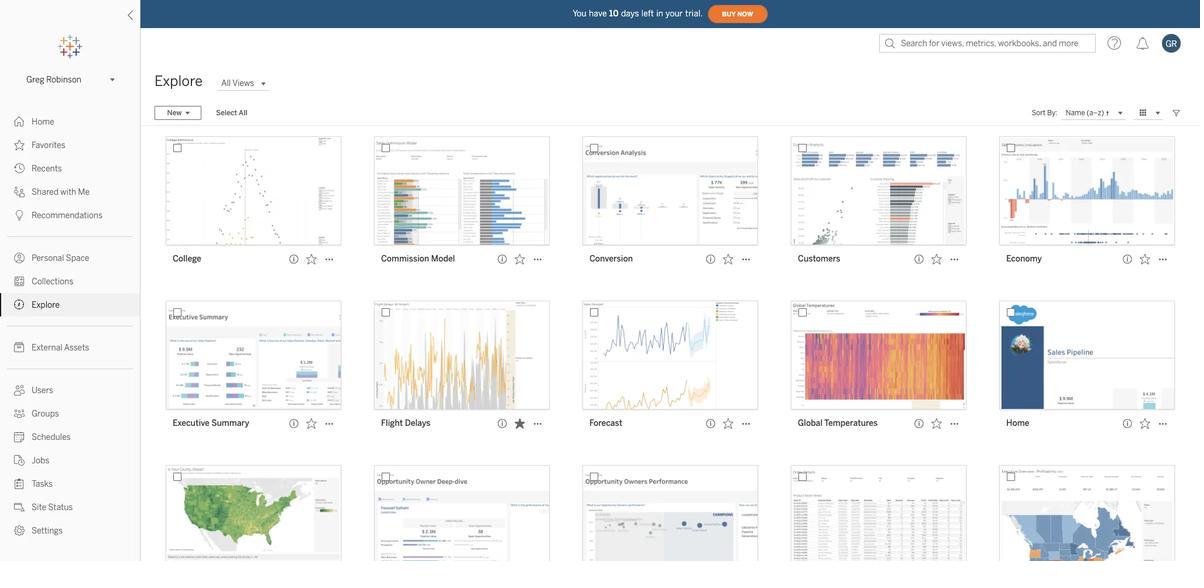 Task type: describe. For each thing, give the bounding box(es) containing it.
users link
[[0, 379, 140, 402]]

by text only_f5he34f image for tasks
[[14, 479, 25, 489]]

you have 10 days left in your trial.
[[573, 8, 703, 18]]

status
[[48, 503, 73, 513]]

by text only_f5he34f image for schedules
[[14, 432, 25, 443]]

you
[[573, 8, 587, 18]]

shared with me
[[32, 187, 90, 197]]

by text only_f5he34f image for shared with me
[[14, 187, 25, 197]]

recents link
[[0, 157, 140, 180]]

forecast
[[589, 419, 622, 429]]

favorites
[[32, 140, 65, 150]]

site status
[[32, 503, 73, 513]]

global
[[798, 419, 823, 429]]

buy now button
[[707, 5, 768, 23]]

shared with me link
[[0, 180, 140, 204]]

navigation panel element
[[0, 35, 140, 543]]

by text only_f5he34f image for personal space
[[14, 253, 25, 263]]

recommendations link
[[0, 204, 140, 227]]

global temperatures
[[798, 419, 878, 429]]

buy now
[[722, 10, 753, 18]]

Search for views, metrics, workbooks, and more text field
[[879, 34, 1096, 53]]

main navigation. press the up and down arrow keys to access links. element
[[0, 110, 140, 543]]

delays
[[405, 419, 430, 429]]

select
[[216, 109, 237, 117]]

me
[[78, 187, 90, 197]]

space
[[66, 253, 89, 263]]

favorites link
[[0, 133, 140, 157]]

all inside all views popup button
[[221, 78, 231, 88]]

all views button
[[217, 76, 269, 90]]

personal space link
[[0, 246, 140, 270]]

site status link
[[0, 496, 140, 519]]

by text only_f5he34f image for recents
[[14, 163, 25, 174]]

by text only_f5he34f image for collections
[[14, 276, 25, 287]]

greg robinson button
[[22, 73, 118, 87]]

college
[[173, 254, 201, 264]]

temperatures
[[824, 419, 878, 429]]

schedules
[[32, 433, 71, 443]]

executive summary
[[173, 419, 249, 429]]

explore inside main navigation. press the up and down arrow keys to access links. element
[[32, 300, 60, 310]]

greg robinson
[[26, 75, 81, 85]]

by text only_f5he34f image for jobs
[[14, 455, 25, 466]]

site
[[32, 503, 46, 513]]

summary
[[211, 419, 249, 429]]

shared
[[32, 187, 59, 197]]

home link
[[0, 110, 140, 133]]

have
[[589, 8, 607, 18]]

by text only_f5he34f image for groups
[[14, 409, 25, 419]]

all views
[[221, 78, 254, 88]]

assets
[[64, 343, 89, 353]]

robinson
[[46, 75, 81, 85]]

new
[[167, 109, 182, 117]]



Task type: locate. For each thing, give the bounding box(es) containing it.
8 by text only_f5he34f image from the top
[[14, 526, 25, 536]]

jobs
[[32, 456, 49, 466]]

all
[[221, 78, 231, 88], [239, 109, 247, 117]]

collections link
[[0, 270, 140, 293]]

groups
[[32, 409, 59, 419]]

by text only_f5he34f image inside explore link
[[14, 300, 25, 310]]

explore link
[[0, 293, 140, 317]]

1 vertical spatial all
[[239, 109, 247, 117]]

home inside home link
[[32, 117, 54, 127]]

by text only_f5he34f image for external assets
[[14, 342, 25, 353]]

by text only_f5he34f image inside tasks link
[[14, 479, 25, 489]]

0 horizontal spatial explore
[[32, 300, 60, 310]]

1 by text only_f5he34f image from the top
[[14, 187, 25, 197]]

by text only_f5he34f image inside recommendations "link"
[[14, 210, 25, 221]]

name (a–z) button
[[1061, 106, 1126, 120]]

by text only_f5he34f image inside users link
[[14, 385, 25, 396]]

by text only_f5he34f image inside external assets link
[[14, 342, 25, 353]]

name (a–z)
[[1066, 108, 1104, 117]]

0 horizontal spatial all
[[221, 78, 231, 88]]

by text only_f5he34f image for home
[[14, 116, 25, 127]]

by text only_f5he34f image
[[14, 187, 25, 197], [14, 210, 25, 221], [14, 253, 25, 263], [14, 300, 25, 310], [14, 409, 25, 419], [14, 455, 25, 466], [14, 502, 25, 513], [14, 526, 25, 536]]

1 horizontal spatial home
[[1006, 419, 1029, 429]]

5 by text only_f5he34f image from the top
[[14, 342, 25, 353]]

2 by text only_f5he34f image from the top
[[14, 140, 25, 150]]

by text only_f5he34f image inside jobs link
[[14, 455, 25, 466]]

external assets
[[32, 343, 89, 353]]

4 by text only_f5he34f image from the top
[[14, 276, 25, 287]]

0 vertical spatial home
[[32, 117, 54, 127]]

flight delays
[[381, 419, 430, 429]]

tasks link
[[0, 472, 140, 496]]

by text only_f5he34f image inside shared with me link
[[14, 187, 25, 197]]

with
[[60, 187, 76, 197]]

home
[[32, 117, 54, 127], [1006, 419, 1029, 429]]

by text only_f5he34f image inside the groups link
[[14, 409, 25, 419]]

by text only_f5he34f image inside settings link
[[14, 526, 25, 536]]

settings
[[32, 526, 63, 536]]

explore
[[155, 73, 203, 90], [32, 300, 60, 310]]

views
[[232, 78, 254, 88]]

1 vertical spatial home
[[1006, 419, 1029, 429]]

explore down collections
[[32, 300, 60, 310]]

by text only_f5he34f image inside site status link
[[14, 502, 25, 513]]

sort
[[1032, 109, 1046, 117]]

by text only_f5he34f image inside schedules link
[[14, 432, 25, 443]]

economy
[[1006, 254, 1042, 264]]

by text only_f5he34f image for users
[[14, 385, 25, 396]]

customers
[[798, 254, 840, 264]]

grid view image
[[1138, 108, 1149, 118]]

by text only_f5he34f image inside favorites link
[[14, 140, 25, 150]]

executive
[[173, 419, 209, 429]]

by text only_f5he34f image for recommendations
[[14, 210, 25, 221]]

now
[[737, 10, 753, 18]]

2 by text only_f5he34f image from the top
[[14, 210, 25, 221]]

new button
[[155, 106, 201, 120]]

4 by text only_f5he34f image from the top
[[14, 300, 25, 310]]

by:
[[1047, 109, 1058, 117]]

schedules link
[[0, 426, 140, 449]]

1 horizontal spatial explore
[[155, 73, 203, 90]]

5 by text only_f5he34f image from the top
[[14, 409, 25, 419]]

by text only_f5he34f image for explore
[[14, 300, 25, 310]]

left
[[641, 8, 654, 18]]

external
[[32, 343, 62, 353]]

select all button
[[208, 106, 255, 120]]

sort by:
[[1032, 109, 1058, 117]]

personal
[[32, 253, 64, 263]]

name
[[1066, 108, 1085, 117]]

0 vertical spatial all
[[221, 78, 231, 88]]

in
[[656, 8, 663, 18]]

by text only_f5he34f image
[[14, 116, 25, 127], [14, 140, 25, 150], [14, 163, 25, 174], [14, 276, 25, 287], [14, 342, 25, 353], [14, 385, 25, 396], [14, 432, 25, 443], [14, 479, 25, 489]]

all inside select all button
[[239, 109, 247, 117]]

by text only_f5he34f image inside personal space link
[[14, 253, 25, 263]]

jobs link
[[0, 449, 140, 472]]

all left views
[[221, 78, 231, 88]]

model
[[431, 254, 455, 264]]

flight
[[381, 419, 403, 429]]

by text only_f5he34f image for site status
[[14, 502, 25, 513]]

by text only_f5he34f image for settings
[[14, 526, 25, 536]]

8 by text only_f5he34f image from the top
[[14, 479, 25, 489]]

users
[[32, 386, 53, 396]]

trial.
[[685, 8, 703, 18]]

by text only_f5he34f image inside collections link
[[14, 276, 25, 287]]

greg
[[26, 75, 44, 85]]

1 vertical spatial explore
[[32, 300, 60, 310]]

(a–z)
[[1087, 108, 1104, 117]]

by text only_f5he34f image inside recents link
[[14, 163, 25, 174]]

your
[[666, 8, 683, 18]]

recommendations
[[32, 211, 102, 221]]

0 vertical spatial explore
[[155, 73, 203, 90]]

buy
[[722, 10, 736, 18]]

by text only_f5he34f image inside home link
[[14, 116, 25, 127]]

personal space
[[32, 253, 89, 263]]

1 by text only_f5he34f image from the top
[[14, 116, 25, 127]]

10
[[609, 8, 619, 18]]

tasks
[[32, 479, 53, 489]]

by text only_f5he34f image for favorites
[[14, 140, 25, 150]]

groups link
[[0, 402, 140, 426]]

7 by text only_f5he34f image from the top
[[14, 432, 25, 443]]

3 by text only_f5he34f image from the top
[[14, 253, 25, 263]]

days
[[621, 8, 639, 18]]

7 by text only_f5he34f image from the top
[[14, 502, 25, 513]]

explore up new popup button
[[155, 73, 203, 90]]

6 by text only_f5he34f image from the top
[[14, 385, 25, 396]]

commission model
[[381, 254, 455, 264]]

select all
[[216, 109, 247, 117]]

settings link
[[0, 519, 140, 543]]

6 by text only_f5he34f image from the top
[[14, 455, 25, 466]]

external assets link
[[0, 336, 140, 359]]

3 by text only_f5he34f image from the top
[[14, 163, 25, 174]]

collections
[[32, 277, 73, 287]]

1 horizontal spatial all
[[239, 109, 247, 117]]

commission
[[381, 254, 429, 264]]

all right "select"
[[239, 109, 247, 117]]

0 horizontal spatial home
[[32, 117, 54, 127]]

conversion
[[589, 254, 633, 264]]

recents
[[32, 164, 62, 174]]



Task type: vqa. For each thing, say whether or not it's contained in the screenshot.
by text only_f5he34f image within the Schedules link
yes



